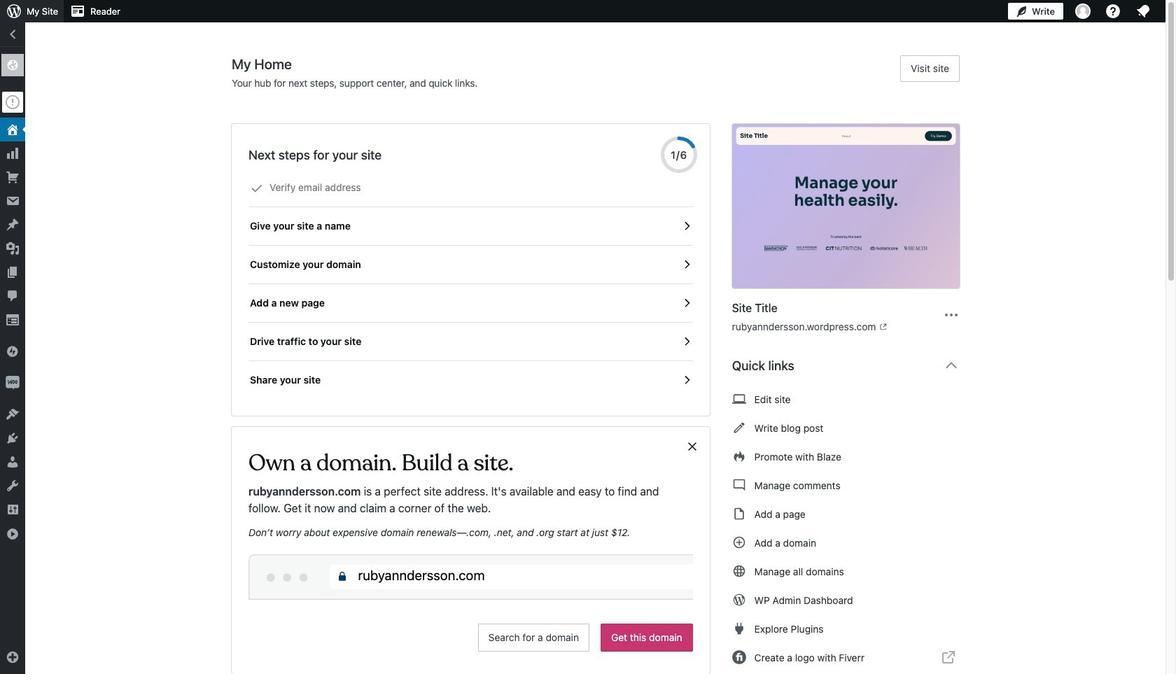 Task type: describe. For each thing, give the bounding box(es) containing it.
my profile image
[[1076, 4, 1091, 19]]

2 task enabled image from the top
[[680, 258, 693, 271]]

mode_comment image
[[732, 477, 746, 494]]

help image
[[1105, 3, 1122, 20]]

dismiss domain name promotion image
[[686, 438, 699, 455]]



Task type: locate. For each thing, give the bounding box(es) containing it.
progress bar
[[661, 137, 697, 173]]

0 vertical spatial task enabled image
[[680, 220, 693, 232]]

edit image
[[732, 419, 746, 436]]

0 vertical spatial img image
[[6, 344, 20, 359]]

1 task enabled image from the top
[[680, 220, 693, 232]]

more options for site site title image
[[943, 306, 960, 323]]

insert_drive_file image
[[732, 506, 746, 522]]

1 vertical spatial task enabled image
[[680, 258, 693, 271]]

1 task enabled image from the top
[[680, 297, 693, 309]]

task enabled image
[[680, 297, 693, 309], [680, 374, 693, 387]]

0 vertical spatial task enabled image
[[680, 297, 693, 309]]

img image
[[6, 344, 20, 359], [6, 376, 20, 390]]

2 task enabled image from the top
[[680, 374, 693, 387]]

1 vertical spatial task enabled image
[[680, 374, 693, 387]]

task enabled image
[[680, 220, 693, 232], [680, 258, 693, 271], [680, 335, 693, 348]]

manage your notifications image
[[1135, 3, 1152, 20]]

main content
[[232, 55, 971, 674]]

laptop image
[[732, 391, 746, 408]]

1 img image from the top
[[6, 344, 20, 359]]

launchpad checklist element
[[249, 169, 693, 399]]

1 vertical spatial img image
[[6, 376, 20, 390]]

3 task enabled image from the top
[[680, 335, 693, 348]]

2 vertical spatial task enabled image
[[680, 335, 693, 348]]

2 img image from the top
[[6, 376, 20, 390]]



Task type: vqa. For each thing, say whether or not it's contained in the screenshot.
search box
no



